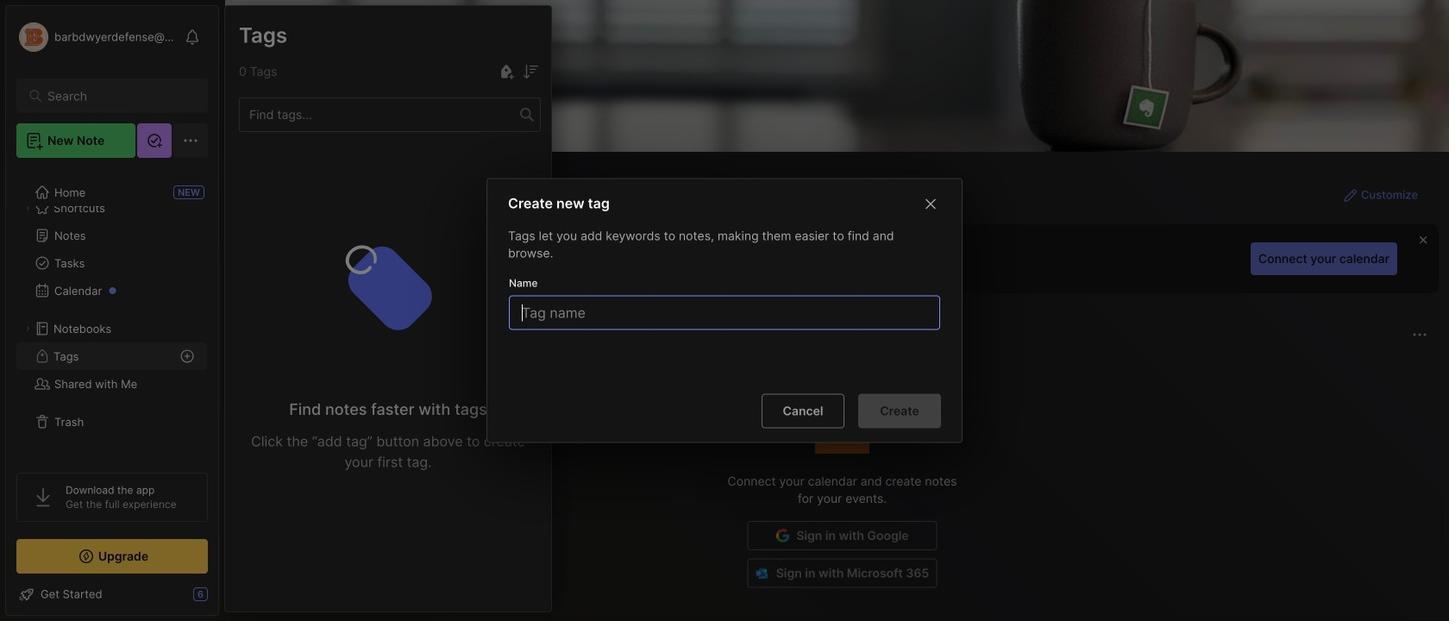 Task type: vqa. For each thing, say whether or not it's contained in the screenshot.
tree
yes



Task type: locate. For each thing, give the bounding box(es) containing it.
expand notebooks image
[[22, 323, 33, 334]]

tree
[[6, 168, 218, 457]]

None search field
[[47, 85, 185, 106]]

tree inside the main element
[[6, 168, 218, 457]]

create new tag image
[[496, 61, 517, 82]]

Tag name text field
[[520, 296, 932, 329]]



Task type: describe. For each thing, give the bounding box(es) containing it.
close image
[[920, 194, 941, 214]]

main element
[[0, 0, 224, 621]]

Find tags… text field
[[240, 103, 520, 126]]

none search field inside the main element
[[47, 85, 185, 106]]

Search text field
[[47, 88, 185, 104]]



